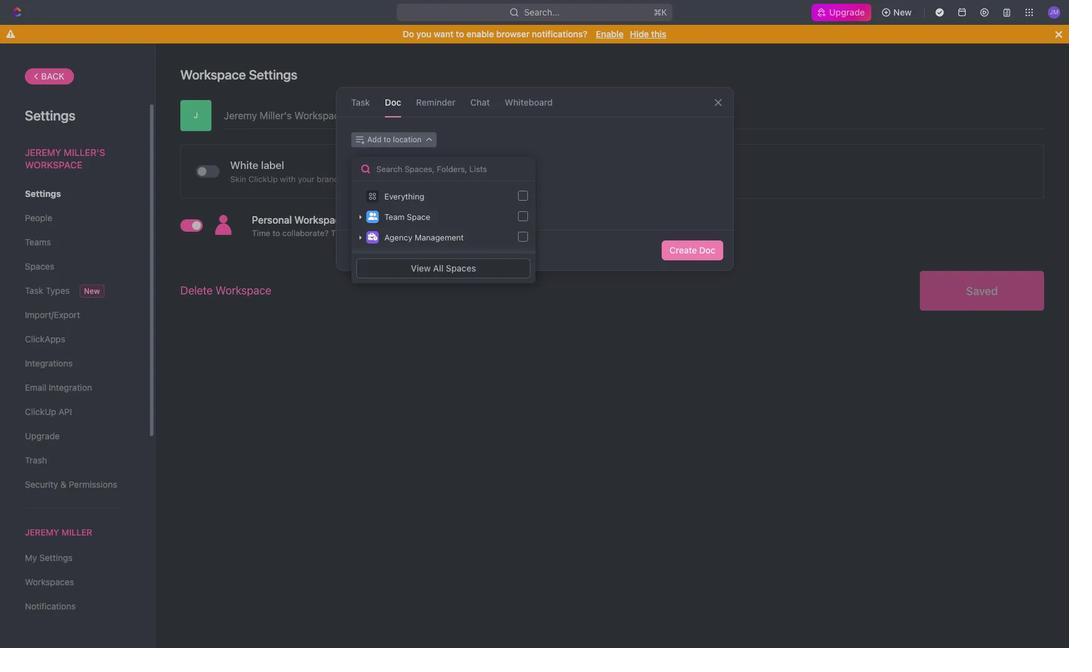 Task type: describe. For each thing, give the bounding box(es) containing it.
private
[[374, 245, 401, 256]]

team space
[[385, 212, 430, 222]]

chat
[[471, 97, 490, 107]]

trash
[[25, 455, 47, 466]]

task button
[[351, 88, 370, 117]]

do you want to enable browser notifications? enable hide this
[[403, 29, 667, 39]]

to down 'personal' on the left of the page
[[273, 228, 280, 238]]

people link
[[25, 208, 124, 229]]

add to location button
[[351, 133, 437, 147]]

Search Spaces, Folders, Lists text field
[[352, 157, 536, 182]]

team
[[504, 228, 523, 238]]

Name this Doc... field
[[336, 155, 733, 170]]

designed
[[454, 228, 489, 238]]

teams link
[[25, 232, 124, 253]]

turn
[[331, 228, 348, 238]]

productivity.
[[525, 228, 572, 238]]

email integration link
[[25, 378, 124, 399]]

add to location
[[367, 135, 422, 144]]

doc button
[[385, 88, 401, 117]]

clickup api link
[[25, 402, 124, 423]]

people
[[25, 213, 52, 223]]

white
[[230, 159, 259, 171]]

and
[[390, 174, 404, 184]]

do
[[403, 29, 414, 39]]

brand
[[317, 174, 339, 184]]

create
[[670, 245, 697, 256]]

management
[[415, 233, 464, 243]]

off
[[366, 228, 377, 238]]

colors,
[[341, 174, 367, 184]]

spaces link
[[25, 256, 124, 277]]

hide
[[630, 29, 649, 39]]

you
[[417, 29, 432, 39]]

agency
[[385, 233, 413, 243]]

want
[[434, 29, 454, 39]]

email integration
[[25, 383, 92, 393]]

⌘k
[[654, 7, 668, 17]]

new inside 'settings' element
[[84, 287, 100, 296]]

add to location button
[[351, 133, 437, 147]]

clickup inside "link"
[[25, 407, 56, 417]]

notifications link
[[25, 597, 124, 618]]

user group image
[[368, 213, 377, 221]]

view all spaces
[[411, 263, 476, 274]]

&
[[60, 480, 66, 490]]

business time image
[[368, 234, 377, 241]]

spaces inside button
[[446, 263, 476, 274]]

enable
[[467, 29, 494, 39]]

notifications
[[25, 602, 76, 612]]

workspaces link
[[25, 573, 124, 594]]

jeremy for jeremy miller
[[25, 528, 59, 538]]

task types
[[25, 286, 70, 296]]

show
[[389, 228, 408, 238]]

create doc
[[670, 245, 716, 256]]

jeremy miller's workspace
[[25, 147, 105, 170]]

email
[[25, 383, 46, 393]]

permissions
[[69, 480, 117, 490]]

jeremy miller
[[25, 528, 92, 538]]

label
[[261, 159, 284, 171]]

create doc button
[[662, 241, 723, 261]]

whiteboard
[[505, 97, 553, 107]]

delete workspace button
[[180, 277, 271, 305]]

saved button
[[920, 271, 1045, 311]]

all
[[433, 263, 444, 274]]

back link
[[25, 68, 74, 85]]

time
[[252, 228, 271, 238]]

all
[[411, 228, 419, 238]]

0 horizontal spatial upgrade link
[[25, 426, 124, 447]]

view
[[411, 263, 431, 274]]

jeremy for jeremy miller's workspace
[[25, 147, 61, 158]]

skin
[[230, 174, 246, 184]]

task for task types
[[25, 286, 43, 296]]

workspace inside delete workspace button
[[216, 284, 271, 297]]

saved
[[966, 285, 998, 298]]



Task type: locate. For each thing, give the bounding box(es) containing it.
workspace
[[180, 67, 246, 82], [25, 159, 82, 170], [295, 215, 346, 226], [216, 284, 271, 297]]

spaces down teams
[[25, 261, 54, 272]]

1 horizontal spatial upgrade link
[[812, 4, 871, 21]]

reminder
[[416, 97, 456, 107]]

1 horizontal spatial doc
[[700, 245, 716, 256]]

0 horizontal spatial this
[[350, 228, 364, 238]]

clickapps link
[[25, 329, 124, 350]]

workspaces
[[25, 578, 74, 588]]

0 horizontal spatial new
[[84, 287, 100, 296]]

with
[[280, 174, 296, 184]]

workspace up "j"
[[180, 67, 246, 82]]

0 vertical spatial new
[[894, 7, 912, 17]]

miller
[[61, 528, 92, 538]]

upgrade inside 'settings' element
[[25, 431, 60, 442]]

new inside button
[[894, 7, 912, 17]]

security & permissions
[[25, 480, 117, 490]]

for
[[491, 228, 502, 238]]

view all spaces button
[[357, 259, 531, 279]]

location
[[393, 135, 422, 144]]

features
[[421, 228, 452, 238]]

task inside 'settings' element
[[25, 286, 43, 296]]

jeremy up my settings at the left bottom
[[25, 528, 59, 538]]

miller's
[[64, 147, 105, 158]]

browser
[[496, 29, 530, 39]]

spaces inside 'settings' element
[[25, 261, 54, 272]]

1 horizontal spatial task
[[351, 97, 370, 107]]

this inside personal workspace layout time to collaborate? turn this off to show all features designed for team productivity.
[[350, 228, 364, 238]]

1 vertical spatial jeremy
[[25, 528, 59, 538]]

to
[[456, 29, 464, 39], [384, 135, 391, 144], [273, 228, 280, 238], [379, 228, 386, 238]]

add
[[367, 135, 382, 144]]

custom
[[412, 174, 440, 184]]

to inside button
[[384, 135, 391, 144]]

api
[[59, 407, 72, 417]]

settings link
[[25, 184, 124, 205]]

doc
[[385, 97, 401, 107], [700, 245, 716, 256]]

task for task
[[351, 97, 370, 107]]

0 vertical spatial upgrade link
[[812, 4, 871, 21]]

url.
[[443, 174, 461, 184]]

back
[[41, 71, 65, 82]]

0 vertical spatial this
[[651, 29, 667, 39]]

to right add
[[384, 135, 391, 144]]

personal workspace layout time to collaborate? turn this off to show all features designed for team productivity.
[[252, 215, 572, 238]]

clickup down label
[[249, 174, 278, 184]]

1 horizontal spatial spaces
[[446, 263, 476, 274]]

your
[[298, 174, 315, 184]]

this
[[651, 29, 667, 39], [350, 228, 364, 238]]

upgrade
[[830, 7, 865, 17], [25, 431, 60, 442]]

spaces right all
[[446, 263, 476, 274]]

security & permissions link
[[25, 475, 124, 496]]

1 vertical spatial this
[[350, 228, 364, 238]]

whiteboard button
[[505, 88, 553, 117]]

settings
[[249, 67, 298, 82], [25, 108, 76, 124], [25, 189, 61, 199], [39, 553, 73, 564]]

jeremy left miller's at the top of page
[[25, 147, 61, 158]]

integrations
[[25, 358, 73, 369]]

upgrade link
[[812, 4, 871, 21], [25, 426, 124, 447]]

space
[[407, 212, 430, 222]]

spaces
[[25, 261, 54, 272], [446, 263, 476, 274]]

security
[[25, 480, 58, 490]]

doc inside button
[[700, 245, 716, 256]]

personal
[[252, 215, 292, 226]]

new
[[894, 7, 912, 17], [84, 287, 100, 296]]

dialog containing task
[[336, 87, 734, 271]]

notifications?
[[532, 29, 588, 39]]

upgrade link left new button
[[812, 4, 871, 21]]

enable
[[596, 29, 624, 39]]

types
[[46, 286, 70, 296]]

1 jeremy from the top
[[25, 147, 61, 158]]

1 horizontal spatial new
[[894, 7, 912, 17]]

1 horizontal spatial clickup
[[249, 174, 278, 184]]

workspace up collaborate? on the left top
[[295, 215, 346, 226]]

my settings
[[25, 553, 73, 564]]

0 vertical spatial upgrade
[[830, 7, 865, 17]]

0 horizontal spatial upgrade
[[25, 431, 60, 442]]

chat button
[[471, 88, 490, 117]]

delete
[[180, 284, 213, 297]]

1 vertical spatial upgrade
[[25, 431, 60, 442]]

workspace inside personal workspace layout time to collaborate? turn this off to show all features designed for team productivity.
[[295, 215, 346, 226]]

delete workspace
[[180, 284, 271, 297]]

1 horizontal spatial upgrade
[[830, 7, 865, 17]]

search...
[[525, 7, 560, 17]]

Team Na﻿me text field
[[224, 100, 1045, 129]]

1 horizontal spatial this
[[651, 29, 667, 39]]

clickup api
[[25, 407, 72, 417]]

upgrade link up trash link
[[25, 426, 124, 447]]

settings element
[[0, 44, 156, 649]]

integration
[[49, 383, 92, 393]]

workspace settings
[[180, 67, 298, 82]]

0 vertical spatial doc
[[385, 97, 401, 107]]

1 vertical spatial clickup
[[25, 407, 56, 417]]

0 horizontal spatial clickup
[[25, 407, 56, 417]]

import/export link
[[25, 305, 124, 326]]

jeremy inside jeremy miller's workspace
[[25, 147, 61, 158]]

agency management
[[385, 233, 464, 243]]

2 jeremy from the top
[[25, 528, 59, 538]]

upgrade down the clickup api
[[25, 431, 60, 442]]

0 horizontal spatial task
[[25, 286, 43, 296]]

clickup inside white label skin clickup with your brand colors, logo, and a custom url.
[[249, 174, 278, 184]]

task left doc button
[[351, 97, 370, 107]]

to right business time image
[[379, 228, 386, 238]]

1 vertical spatial task
[[25, 286, 43, 296]]

upgrade left new button
[[830, 7, 865, 17]]

task
[[351, 97, 370, 107], [25, 286, 43, 296]]

this right hide
[[651, 29, 667, 39]]

new button
[[876, 2, 920, 22]]

clickup left 'api' at bottom left
[[25, 407, 56, 417]]

1 vertical spatial new
[[84, 287, 100, 296]]

0 vertical spatial jeremy
[[25, 147, 61, 158]]

a
[[406, 174, 410, 184]]

0 vertical spatial clickup
[[249, 174, 278, 184]]

task left 'types'
[[25, 286, 43, 296]]

this left off at top left
[[350, 228, 364, 238]]

teams
[[25, 237, 51, 248]]

my
[[25, 553, 37, 564]]

dialog
[[336, 87, 734, 271]]

workspace inside jeremy miller's workspace
[[25, 159, 82, 170]]

clickapps
[[25, 334, 65, 345]]

my settings link
[[25, 548, 124, 569]]

white label skin clickup with your brand colors, logo, and a custom url.
[[230, 159, 461, 184]]

0 horizontal spatial doc
[[385, 97, 401, 107]]

collaborate?
[[283, 228, 329, 238]]

trash link
[[25, 450, 124, 472]]

layout
[[349, 215, 380, 226]]

to right want
[[456, 29, 464, 39]]

workspace down miller's at the top of page
[[25, 159, 82, 170]]

doc right task button
[[385, 97, 401, 107]]

1 vertical spatial doc
[[700, 245, 716, 256]]

1 vertical spatial upgrade link
[[25, 426, 124, 447]]

0 horizontal spatial spaces
[[25, 261, 54, 272]]

doc right create
[[700, 245, 716, 256]]

import/export
[[25, 310, 80, 320]]

0 vertical spatial task
[[351, 97, 370, 107]]

workspace right the "delete"
[[216, 284, 271, 297]]



Task type: vqa. For each thing, say whether or not it's contained in the screenshot.
the New in New button
yes



